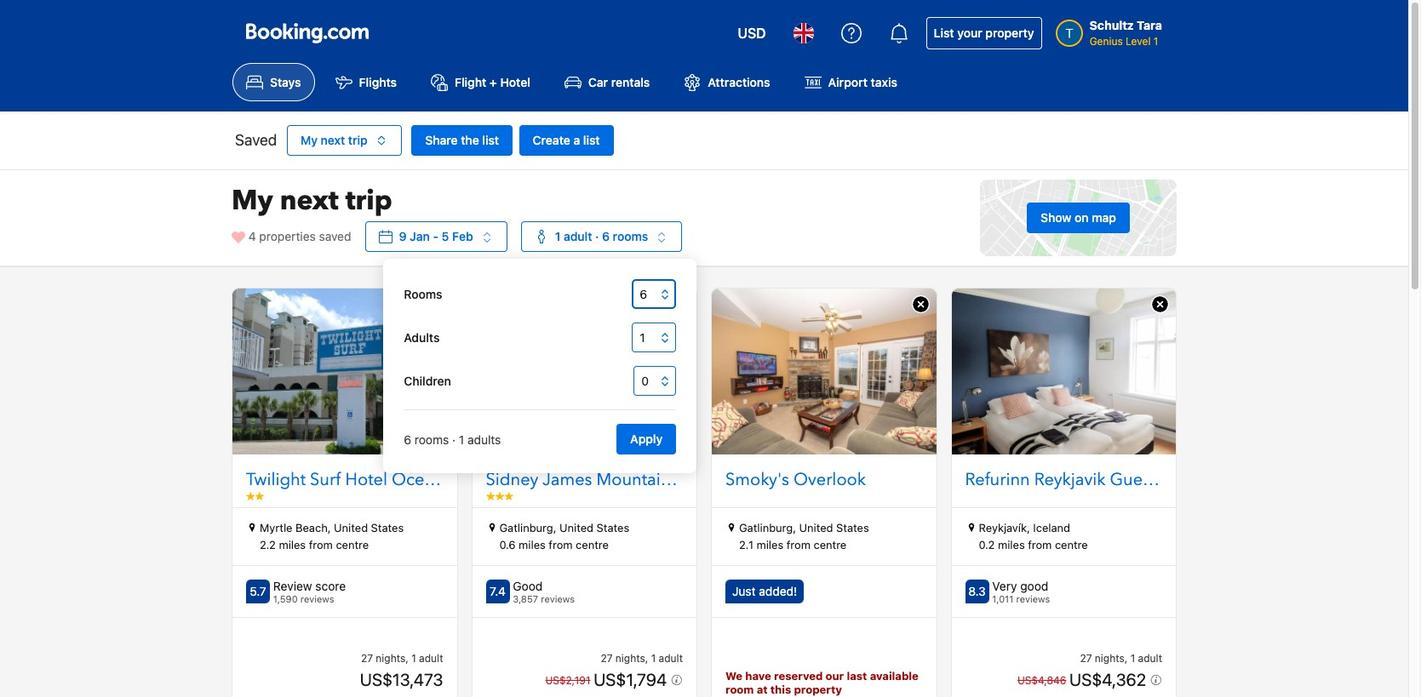 Task type: describe. For each thing, give the bounding box(es) containing it.
nights, inside 27 nights, 1 adult us$13,473
[[376, 653, 409, 665]]

room
[[726, 683, 754, 697]]

just added!
[[733, 585, 798, 599]]

1 horizontal spatial rooms
[[613, 229, 649, 244]]

my next trip button
[[287, 125, 402, 156]]

sidney james mountain lodge
[[486, 469, 725, 492]]

create a list button
[[519, 125, 614, 156]]

us$1,794
[[594, 670, 671, 690]]

1 inside 27 nights, 1 adult us$13,473
[[412, 653, 416, 665]]

gatlinburg, for just added!
[[739, 522, 796, 535]]

share the list
[[425, 133, 499, 148]]

27 for us$4,362
[[1081, 653, 1093, 665]]

list for create a list
[[583, 133, 600, 148]]

my inside button
[[301, 133, 318, 148]]

from for 7.4
[[549, 538, 573, 552]]

3 stars image
[[486, 492, 513, 501]]

schultz
[[1090, 18, 1134, 32]]

a
[[574, 133, 580, 148]]

show on map button
[[1027, 203, 1130, 234]]

airport taxis link
[[791, 63, 911, 102]]

8.3 very good 1,011 reviews
[[969, 580, 1051, 605]]

4
[[249, 229, 256, 244]]

4 properties saved
[[249, 229, 351, 244]]

very
[[993, 580, 1018, 594]]

last
[[847, 670, 868, 684]]

27 inside 27 nights, 1 adult us$13,473
[[361, 653, 373, 665]]

hotel for +
[[500, 75, 531, 90]]

0 vertical spatial property
[[986, 26, 1035, 40]]

27 for us$1,794
[[601, 653, 613, 665]]

27 nights, 1 adult for us$4,362
[[1081, 653, 1163, 665]]

stays
[[270, 75, 301, 90]]

smoky's
[[726, 469, 790, 492]]

2.1 miles from centre
[[739, 538, 847, 552]]

show on map
[[1041, 211, 1117, 225]]

attractions
[[708, 75, 771, 90]]

review
[[273, 580, 312, 594]]

· for 6
[[596, 229, 599, 244]]

9
[[399, 229, 407, 244]]

this
[[771, 683, 792, 697]]

1,011
[[993, 594, 1014, 605]]

2.1
[[739, 538, 754, 552]]

car rentals
[[589, 75, 650, 90]]

we
[[726, 670, 743, 684]]

reserved
[[774, 670, 823, 684]]

adults
[[404, 331, 440, 345]]

trip inside button
[[348, 133, 368, 148]]

my next trip inside button
[[301, 133, 368, 148]]

genius
[[1090, 35, 1123, 48]]

overlook
[[794, 469, 866, 492]]

tara
[[1137, 18, 1163, 32]]

james
[[543, 469, 592, 492]]

hotel for surf
[[345, 469, 388, 492]]

usd
[[738, 26, 766, 41]]

saved
[[235, 132, 277, 149]]

3,857
[[513, 594, 538, 605]]

airport taxis
[[829, 75, 898, 90]]

united for 7.4
[[560, 522, 594, 535]]

next inside button
[[321, 133, 345, 148]]

list your property link
[[927, 17, 1042, 49]]

at
[[757, 683, 768, 697]]

miles for 7.4
[[519, 538, 546, 552]]

0.2 miles from centre
[[979, 538, 1088, 552]]

centre for 8.3
[[1055, 538, 1088, 552]]

level
[[1126, 35, 1151, 48]]

smoky's overlook
[[726, 469, 866, 492]]

have
[[746, 670, 772, 684]]

7.4 good 3,857 reviews
[[490, 580, 575, 605]]

0 horizontal spatial 6
[[404, 433, 411, 447]]

lodge
[[675, 469, 725, 492]]

twilight surf hotel ocean front
[[246, 469, 488, 492]]

from for just added!
[[787, 538, 811, 552]]

centre for just added!
[[814, 538, 847, 552]]

us$4,362
[[1070, 670, 1151, 690]]

twilight surf hotel ocean front link
[[246, 469, 488, 493]]

property inside we have reserved our last available room at this property
[[794, 683, 843, 697]]

myrtle beach, united states
[[260, 522, 404, 535]]

car rentals link
[[551, 63, 664, 102]]

scored  8.3 element
[[966, 581, 989, 604]]

states for 7.4
[[597, 522, 630, 535]]

flight + hotel
[[455, 75, 531, 90]]

0.6
[[500, 538, 516, 552]]

refurinn
[[966, 469, 1030, 492]]

iceland
[[1034, 522, 1071, 535]]

1 horizontal spatial 6
[[602, 229, 610, 244]]

myrtle
[[260, 522, 293, 535]]

scored  5.7 element
[[246, 581, 270, 604]]

us$13,473
[[360, 670, 443, 690]]

· for 1
[[452, 433, 456, 447]]

create
[[533, 133, 571, 148]]

2.2
[[260, 538, 276, 552]]

share
[[425, 133, 458, 148]]

we have reserved our last available room at this property
[[726, 670, 919, 697]]

mountain
[[597, 469, 671, 492]]

guesthouse
[[1110, 469, 1204, 492]]

ocean
[[392, 469, 443, 492]]

us$4,846
[[1018, 675, 1067, 688]]



Task type: vqa. For each thing, say whether or not it's contained in the screenshot.
9
yes



Task type: locate. For each thing, give the bounding box(es) containing it.
reykjavík, iceland
[[979, 522, 1071, 535]]

2 united from the left
[[560, 522, 594, 535]]

2 miles from the left
[[519, 538, 546, 552]]

miles down reykjavík,
[[998, 538, 1025, 552]]

1 27 from the left
[[361, 653, 373, 665]]

adults
[[468, 433, 501, 447]]

1 vertical spatial next
[[280, 183, 339, 220]]

3 27 from the left
[[1081, 653, 1093, 665]]

reviews right 3,857
[[541, 594, 575, 605]]

27 up us$13,473
[[361, 653, 373, 665]]

feb
[[452, 229, 473, 244]]

0 horizontal spatial list
[[483, 133, 499, 148]]

booking.com online hotel reservations image
[[246, 23, 369, 43]]

4 centre from the left
[[1055, 538, 1088, 552]]

0 vertical spatial my
[[301, 133, 318, 148]]

0 horizontal spatial gatlinburg,
[[500, 522, 557, 535]]

property right "this"
[[794, 683, 843, 697]]

nights, for us$4,362
[[1095, 653, 1128, 665]]

from  1,011 reviews element
[[993, 594, 1051, 605]]

airport
[[829, 75, 868, 90]]

1 vertical spatial my
[[232, 183, 273, 220]]

27 nights, 1 adult us$13,473
[[360, 653, 443, 690]]

9 jan - 5 feb
[[399, 229, 473, 244]]

trip down flights link
[[348, 133, 368, 148]]

gatlinburg,
[[500, 522, 557, 535], [739, 522, 796, 535]]

front
[[448, 469, 488, 492]]

2 nights, from the left
[[616, 653, 649, 665]]

twilight
[[246, 469, 306, 492]]

list
[[483, 133, 499, 148], [583, 133, 600, 148]]

united right beach, on the left of the page
[[334, 522, 368, 535]]

from down beach, on the left of the page
[[309, 538, 333, 552]]

refurinn reykjavik guesthouse
[[966, 469, 1204, 492]]

share the list button
[[412, 125, 513, 156]]

1 horizontal spatial list
[[583, 133, 600, 148]]

1 horizontal spatial rated element
[[513, 580, 575, 595]]

list inside "button"
[[583, 133, 600, 148]]

1 united from the left
[[334, 522, 368, 535]]

27 up us$4,362
[[1081, 653, 1093, 665]]

trip up saved
[[346, 183, 393, 220]]

27 nights, 1 adult
[[601, 653, 683, 665], [1081, 653, 1163, 665]]

list right the a
[[583, 133, 600, 148]]

centre down iceland
[[1055, 538, 1088, 552]]

0 horizontal spatial rooms
[[415, 433, 449, 447]]

our
[[826, 670, 844, 684]]

available
[[870, 670, 919, 684]]

miles for 5.7
[[279, 538, 306, 552]]

0 horizontal spatial rated element
[[273, 580, 346, 595]]

from for 5.7
[[309, 538, 333, 552]]

attractions link
[[671, 63, 784, 102]]

states down sidney james mountain lodge link
[[597, 522, 630, 535]]

2 stars image
[[246, 492, 264, 501]]

0.2
[[979, 538, 995, 552]]

miles right "2.1"
[[757, 538, 784, 552]]

0.6 miles from centre
[[500, 538, 609, 552]]

gatlinburg, united states for 7.4
[[500, 522, 630, 535]]

nights, up us$13,473
[[376, 653, 409, 665]]

miles for just added!
[[757, 538, 784, 552]]

gatlinburg, up "2.1"
[[739, 522, 796, 535]]

1 gatlinburg, from the left
[[500, 522, 557, 535]]

centre down smoky's overlook link
[[814, 538, 847, 552]]

2 horizontal spatial reviews
[[1017, 594, 1051, 605]]

5.7
[[250, 585, 266, 599]]

next
[[321, 133, 345, 148], [280, 183, 339, 220]]

reviews inside 8.3 very good 1,011 reviews
[[1017, 594, 1051, 605]]

0 horizontal spatial my
[[232, 183, 273, 220]]

1 list from the left
[[483, 133, 499, 148]]

reviews right 1,590
[[300, 594, 334, 605]]

from for 8.3
[[1028, 538, 1052, 552]]

0 horizontal spatial nights,
[[376, 653, 409, 665]]

trip
[[348, 133, 368, 148], [346, 183, 393, 220]]

1 rated element from the left
[[273, 580, 346, 595]]

4 from from the left
[[1028, 538, 1052, 552]]

car
[[589, 75, 608, 90]]

2 centre from the left
[[576, 538, 609, 552]]

the
[[461, 133, 479, 148]]

gatlinburg, for 7.4
[[500, 522, 557, 535]]

your
[[958, 26, 983, 40]]

stays link
[[233, 63, 315, 102]]

my next trip
[[301, 133, 368, 148], [232, 183, 393, 220]]

3 united from the left
[[800, 522, 834, 535]]

my
[[301, 133, 318, 148], [232, 183, 273, 220]]

1 horizontal spatial states
[[597, 522, 630, 535]]

1 horizontal spatial reviews
[[541, 594, 575, 605]]

1 vertical spatial trip
[[346, 183, 393, 220]]

5.7 review score 1,590 reviews
[[250, 580, 346, 605]]

miles right the 0.6
[[519, 538, 546, 552]]

rentals
[[611, 75, 650, 90]]

my right saved
[[301, 133, 318, 148]]

reviews for 5.7
[[300, 594, 334, 605]]

sidney james mountain lodge link
[[486, 469, 725, 493]]

27
[[361, 653, 373, 665], [601, 653, 613, 665], [1081, 653, 1093, 665]]

centre for 5.7
[[336, 538, 369, 552]]

1 vertical spatial hotel
[[345, 469, 388, 492]]

flights link
[[322, 63, 411, 102]]

1 horizontal spatial hotel
[[500, 75, 531, 90]]

my next trip up 4 properties saved
[[232, 183, 393, 220]]

from right the 0.6
[[549, 538, 573, 552]]

1 vertical spatial ·
[[452, 433, 456, 447]]

list inside button
[[483, 133, 499, 148]]

2 from from the left
[[549, 538, 573, 552]]

added!
[[759, 585, 798, 599]]

3 miles from the left
[[757, 538, 784, 552]]

property
[[986, 26, 1035, 40], [794, 683, 843, 697]]

flights
[[359, 75, 397, 90]]

1 gatlinburg, united states from the left
[[500, 522, 630, 535]]

smoky's overlook link
[[726, 469, 923, 493]]

from down iceland
[[1028, 538, 1052, 552]]

united for just added!
[[800, 522, 834, 535]]

from  3,857 reviews element
[[513, 594, 575, 605]]

27 nights, 1 adult for us$1,794
[[601, 653, 683, 665]]

1 vertical spatial 6
[[404, 433, 411, 447]]

nights, up us$4,362
[[1095, 653, 1128, 665]]

0 horizontal spatial hotel
[[345, 469, 388, 492]]

1 horizontal spatial gatlinburg, united states
[[739, 522, 869, 535]]

rated element containing good
[[513, 580, 575, 595]]

nights, for us$1,794
[[616, 653, 649, 665]]

0 horizontal spatial united
[[334, 522, 368, 535]]

27 nights, 1 adult up us$1,794
[[601, 653, 683, 665]]

1 horizontal spatial 27
[[601, 653, 613, 665]]

states down twilight surf hotel ocean front link
[[371, 522, 404, 535]]

from up added!
[[787, 538, 811, 552]]

hotel right surf
[[345, 469, 388, 492]]

show
[[1041, 211, 1072, 225]]

from
[[309, 538, 333, 552], [549, 538, 573, 552], [787, 538, 811, 552], [1028, 538, 1052, 552]]

children
[[404, 374, 451, 389]]

miles
[[279, 538, 306, 552], [519, 538, 546, 552], [757, 538, 784, 552], [998, 538, 1025, 552]]

apply button
[[617, 424, 677, 455]]

rooms
[[404, 287, 443, 302]]

2 27 from the left
[[601, 653, 613, 665]]

adult inside 27 nights, 1 adult us$13,473
[[419, 653, 443, 665]]

0 vertical spatial hotel
[[500, 75, 531, 90]]

rated element containing very good
[[993, 580, 1051, 595]]

3 states from the left
[[837, 522, 869, 535]]

hotel right +
[[500, 75, 531, 90]]

1 inside schultz tara genius level 1
[[1154, 35, 1159, 48]]

beach,
[[296, 522, 331, 535]]

scored  7.4 element
[[486, 581, 510, 604]]

5
[[442, 229, 449, 244]]

united up 0.6 miles from centre
[[560, 522, 594, 535]]

reviews for 8.3
[[1017, 594, 1051, 605]]

-
[[433, 229, 439, 244]]

1 states from the left
[[371, 522, 404, 535]]

usd button
[[728, 13, 777, 54]]

27 up us$1,794
[[601, 653, 613, 665]]

0 horizontal spatial 27 nights, 1 adult
[[601, 653, 683, 665]]

2 list from the left
[[583, 133, 600, 148]]

miles down myrtle
[[279, 538, 306, 552]]

2 reviews from the left
[[541, 594, 575, 605]]

reviews inside 5.7 review score 1,590 reviews
[[300, 594, 334, 605]]

1 horizontal spatial gatlinburg,
[[739, 522, 796, 535]]

rated element containing review score
[[273, 580, 346, 595]]

2 27 nights, 1 adult from the left
[[1081, 653, 1163, 665]]

0 vertical spatial rooms
[[613, 229, 649, 244]]

+
[[490, 75, 497, 90]]

reviews
[[300, 594, 334, 605], [541, 594, 575, 605], [1017, 594, 1051, 605]]

3 rated element from the left
[[993, 580, 1051, 595]]

0 vertical spatial ·
[[596, 229, 599, 244]]

8.3
[[969, 585, 986, 599]]

2 rated element from the left
[[513, 580, 575, 595]]

0 horizontal spatial reviews
[[300, 594, 334, 605]]

1 horizontal spatial 27 nights, 1 adult
[[1081, 653, 1163, 665]]

2 horizontal spatial rated element
[[993, 580, 1051, 595]]

3 from from the left
[[787, 538, 811, 552]]

1 centre from the left
[[336, 538, 369, 552]]

gatlinburg, united states
[[500, 522, 630, 535], [739, 522, 869, 535]]

0 vertical spatial 6
[[602, 229, 610, 244]]

next up 4 properties saved
[[280, 183, 339, 220]]

rated element for surf
[[273, 580, 346, 595]]

saved
[[319, 229, 351, 244]]

list right 'the'
[[483, 133, 499, 148]]

0 vertical spatial next
[[321, 133, 345, 148]]

miles for 8.3
[[998, 538, 1025, 552]]

1 horizontal spatial property
[[986, 26, 1035, 40]]

gatlinburg, united states up 2.1 miles from centre
[[739, 522, 869, 535]]

1 horizontal spatial nights,
[[616, 653, 649, 665]]

4 miles from the left
[[998, 538, 1025, 552]]

reykjavík,
[[979, 522, 1031, 535]]

0 horizontal spatial states
[[371, 522, 404, 535]]

2 gatlinburg, from the left
[[739, 522, 796, 535]]

united up 2.1 miles from centre
[[800, 522, 834, 535]]

2 states from the left
[[597, 522, 630, 535]]

2 horizontal spatial 27
[[1081, 653, 1093, 665]]

apply
[[631, 432, 663, 447]]

rated element
[[273, 580, 346, 595], [513, 580, 575, 595], [993, 580, 1051, 595]]

1 vertical spatial property
[[794, 683, 843, 697]]

next down flights link
[[321, 133, 345, 148]]

states for just added!
[[837, 522, 869, 535]]

1 adult                                           · 6 rooms
[[555, 229, 649, 244]]

1 horizontal spatial ·
[[596, 229, 599, 244]]

my up 4
[[232, 183, 273, 220]]

my next trip down flights link
[[301, 133, 368, 148]]

1 27 nights, 1 adult from the left
[[601, 653, 683, 665]]

0 horizontal spatial gatlinburg, united states
[[500, 522, 630, 535]]

united
[[334, 522, 368, 535], [560, 522, 594, 535], [800, 522, 834, 535]]

jan
[[410, 229, 430, 244]]

1 horizontal spatial united
[[560, 522, 594, 535]]

map
[[1092, 211, 1117, 225]]

reviews right 1,011
[[1017, 594, 1051, 605]]

1 nights, from the left
[[376, 653, 409, 665]]

list for share the list
[[483, 133, 499, 148]]

0 vertical spatial trip
[[348, 133, 368, 148]]

refurinn reykjavik guesthouse link
[[966, 469, 1204, 493]]

good
[[1021, 580, 1049, 594]]

list your property
[[934, 26, 1035, 40]]

7.4
[[490, 585, 506, 599]]

3 reviews from the left
[[1017, 594, 1051, 605]]

0 horizontal spatial 27
[[361, 653, 373, 665]]

0 vertical spatial my next trip
[[301, 133, 368, 148]]

surf
[[310, 469, 341, 492]]

just
[[733, 585, 756, 599]]

gatlinburg, up the 0.6
[[500, 522, 557, 535]]

2 gatlinburg, united states from the left
[[739, 522, 869, 535]]

1 vertical spatial my next trip
[[232, 183, 393, 220]]

2 horizontal spatial united
[[800, 522, 834, 535]]

centre down myrtle beach, united states
[[336, 538, 369, 552]]

create a list
[[533, 133, 600, 148]]

1 horizontal spatial my
[[301, 133, 318, 148]]

1 reviews from the left
[[300, 594, 334, 605]]

adult
[[564, 229, 592, 244], [419, 653, 443, 665], [659, 653, 683, 665], [1139, 653, 1163, 665]]

reviews inside 7.4 good 3,857 reviews
[[541, 594, 575, 605]]

2 horizontal spatial nights,
[[1095, 653, 1128, 665]]

1,590
[[273, 594, 298, 605]]

states down the overlook
[[837, 522, 869, 535]]

us$2,191
[[546, 675, 591, 688]]

reykjavik
[[1035, 469, 1106, 492]]

centre down sidney james mountain lodge link
[[576, 538, 609, 552]]

good
[[513, 580, 543, 594]]

0 horizontal spatial ·
[[452, 433, 456, 447]]

rated element for james
[[513, 580, 575, 595]]

1 vertical spatial rooms
[[415, 433, 449, 447]]

gatlinburg, united states up 0.6 miles from centre
[[500, 522, 630, 535]]

from  1,590 reviews element
[[273, 594, 346, 605]]

centre for 7.4
[[576, 538, 609, 552]]

3 nights, from the left
[[1095, 653, 1128, 665]]

3 centre from the left
[[814, 538, 847, 552]]

schultz tara genius level 1
[[1090, 18, 1163, 48]]

centre
[[336, 538, 369, 552], [576, 538, 609, 552], [814, 538, 847, 552], [1055, 538, 1088, 552]]

2 horizontal spatial states
[[837, 522, 869, 535]]

property right your
[[986, 26, 1035, 40]]

gatlinburg, united states for just added!
[[739, 522, 869, 535]]

6 rooms ·  1 adults
[[404, 433, 501, 447]]

27 nights, 1 adult up us$4,362
[[1081, 653, 1163, 665]]

1 miles from the left
[[279, 538, 306, 552]]

0 horizontal spatial property
[[794, 683, 843, 697]]

1 from from the left
[[309, 538, 333, 552]]

nights, up us$1,794
[[616, 653, 649, 665]]



